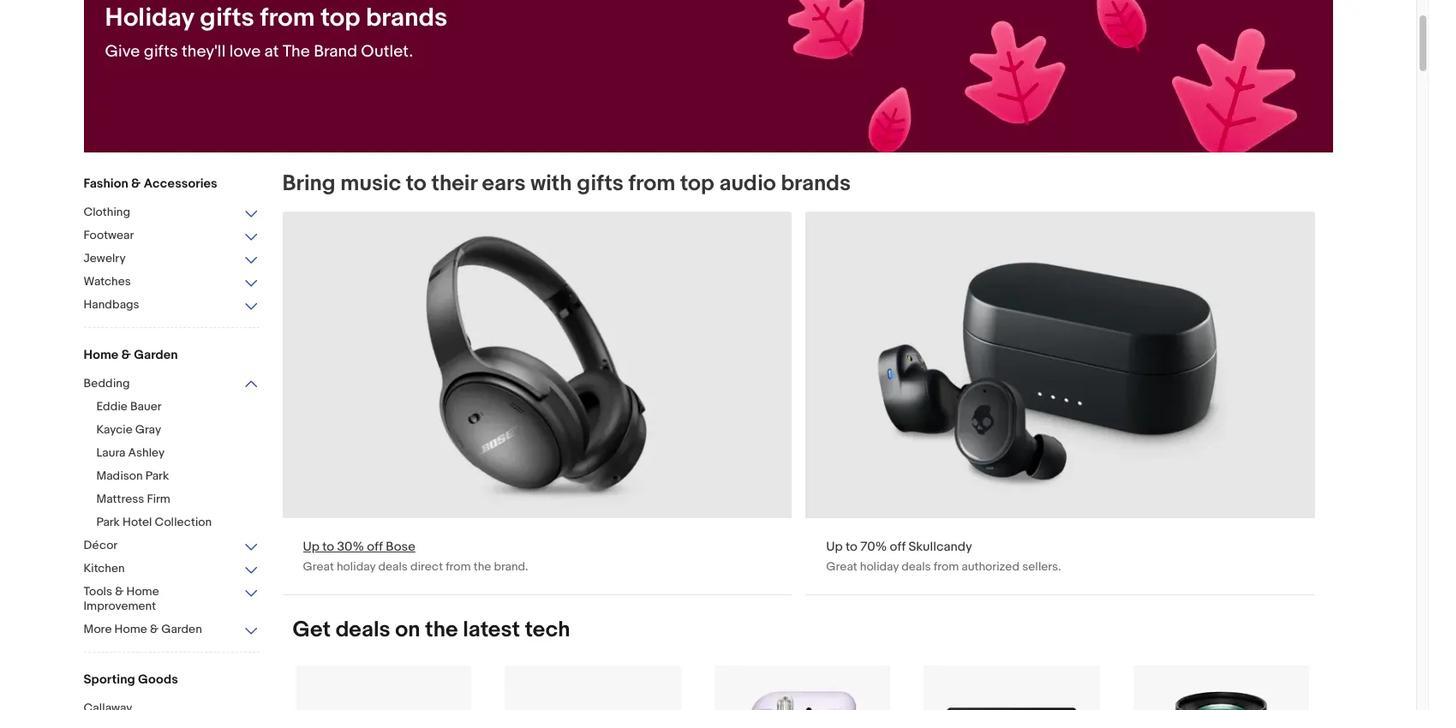 Task type: vqa. For each thing, say whether or not it's contained in the screenshot.
Home
yes



Task type: describe. For each thing, give the bounding box(es) containing it.
from inside holiday gifts from top brands give gifts they'll love at the brand outlet.
[[260, 3, 315, 33]]

direct
[[411, 560, 443, 574]]

bring music to their ears with gifts from top audio brands
[[282, 171, 851, 197]]

handbags button
[[84, 297, 259, 314]]

0 vertical spatial home
[[84, 347, 119, 363]]

the inside up to 30% off bose great holiday deals direct from the brand.
[[474, 560, 491, 574]]

the
[[283, 42, 310, 62]]

top inside holiday gifts from top brands give gifts they'll love at the brand outlet.
[[321, 3, 360, 33]]

latest
[[463, 617, 520, 644]]

kitchen button
[[84, 561, 259, 578]]

to for up to 30% off bose
[[323, 539, 334, 555]]

eddie
[[96, 399, 128, 414]]

& up bedding at the left bottom
[[121, 347, 131, 363]]

kitchen
[[84, 561, 125, 576]]

2 vertical spatial home
[[114, 622, 147, 637]]

watches
[[84, 274, 131, 289]]

décor button
[[84, 538, 259, 555]]

get deals on the latest tech
[[293, 617, 571, 644]]

1 horizontal spatial to
[[406, 171, 427, 197]]

clothing
[[84, 205, 130, 219]]

great for up to 30% off bose
[[303, 560, 334, 574]]

holiday gifts from top brands give gifts they'll love at the brand outlet.
[[105, 3, 448, 62]]

& down tools & home improvement dropdown button
[[150, 622, 159, 637]]

1 vertical spatial home
[[126, 585, 159, 599]]

ashley
[[128, 446, 165, 460]]

more home & garden button
[[84, 622, 259, 639]]

collection
[[155, 515, 212, 530]]

give
[[105, 42, 140, 62]]

ears
[[482, 171, 526, 197]]

skullcandy
[[909, 539, 973, 555]]

gifts for holiday
[[144, 42, 178, 62]]

kaycie gray link
[[96, 423, 272, 439]]

décor
[[84, 538, 118, 553]]

hotel
[[123, 515, 152, 530]]

eddie bauer link
[[96, 399, 272, 416]]

sporting
[[84, 672, 135, 688]]

bedding eddie bauer kaycie gray laura ashley madison park mattress firm park hotel collection décor kitchen tools & home improvement more home & garden
[[84, 376, 212, 637]]

with
[[531, 171, 572, 197]]

0 vertical spatial park
[[146, 469, 169, 483]]

70%
[[861, 539, 887, 555]]

laura
[[96, 446, 125, 460]]

from inside up to 70% off skullcandy great holiday deals from authorized sellers.
[[934, 560, 959, 574]]

deals for skullcandy
[[902, 560, 931, 574]]

kaycie
[[96, 423, 133, 437]]

get
[[293, 617, 331, 644]]

& right the tools
[[115, 585, 124, 599]]

music
[[341, 171, 401, 197]]

tech
[[525, 617, 571, 644]]

fashion & accessories
[[84, 176, 218, 192]]

up for up to 30% off bose
[[303, 539, 320, 555]]

30%
[[337, 539, 364, 555]]

mattress
[[96, 492, 144, 507]]

sellers.
[[1023, 560, 1062, 574]]

0 vertical spatial gifts
[[200, 3, 254, 33]]



Task type: locate. For each thing, give the bounding box(es) containing it.
gray
[[135, 423, 161, 437]]

great
[[303, 560, 334, 574], [827, 560, 858, 574]]

firm
[[147, 492, 171, 507]]

deals down "bose"
[[378, 560, 408, 574]]

clothing footwear jewelry watches handbags
[[84, 205, 139, 312]]

off for bose
[[367, 539, 383, 555]]

holiday inside up to 70% off skullcandy great holiday deals from authorized sellers.
[[860, 560, 899, 574]]

gifts for bring
[[577, 171, 624, 197]]

tools & home improvement button
[[84, 585, 259, 615]]

bring
[[282, 171, 336, 197]]

0 vertical spatial garden
[[134, 347, 178, 363]]

off for skullcandy
[[890, 539, 906, 555]]

None text field
[[806, 212, 1316, 595]]

deals
[[378, 560, 408, 574], [902, 560, 931, 574], [336, 617, 391, 644]]

holiday for 70%
[[860, 560, 899, 574]]

main content containing bring music to their ears with gifts from top audio brands
[[272, 171, 1333, 711]]

off
[[367, 539, 383, 555], [890, 539, 906, 555]]

audio
[[720, 171, 776, 197]]

1 vertical spatial garden
[[161, 622, 202, 637]]

& right fashion
[[131, 176, 141, 192]]

up left 30%
[[303, 539, 320, 555]]

garden up bedding dropdown button
[[134, 347, 178, 363]]

up inside up to 70% off skullcandy great holiday deals from authorized sellers.
[[827, 539, 843, 555]]

0 horizontal spatial park
[[96, 515, 120, 530]]

footwear button
[[84, 228, 259, 244]]

up
[[303, 539, 320, 555], [827, 539, 843, 555]]

1 horizontal spatial brands
[[781, 171, 851, 197]]

to left 70%
[[846, 539, 858, 555]]

to for up to 70% off skullcandy
[[846, 539, 858, 555]]

on
[[395, 617, 420, 644]]

2 horizontal spatial to
[[846, 539, 858, 555]]

great for up to 70% off skullcandy
[[827, 560, 858, 574]]

madison
[[96, 469, 143, 483]]

park
[[146, 469, 169, 483], [96, 515, 120, 530]]

brands up "outlet." at left
[[366, 3, 448, 33]]

tools
[[84, 585, 112, 599]]

deals inside up to 30% off bose great holiday deals direct from the brand.
[[378, 560, 408, 574]]

up inside up to 30% off bose great holiday deals direct from the brand.
[[303, 539, 320, 555]]

authorized
[[962, 560, 1020, 574]]

the left brand.
[[474, 560, 491, 574]]

0 horizontal spatial up
[[303, 539, 320, 555]]

jewelry
[[84, 251, 126, 266]]

home
[[84, 347, 119, 363], [126, 585, 159, 599], [114, 622, 147, 637]]

off inside up to 70% off skullcandy great holiday deals from authorized sellers.
[[890, 539, 906, 555]]

love
[[229, 42, 261, 62]]

to left their
[[406, 171, 427, 197]]

sporting goods
[[84, 672, 178, 688]]

to inside up to 70% off skullcandy great holiday deals from authorized sellers.
[[846, 539, 858, 555]]

2 vertical spatial gifts
[[577, 171, 624, 197]]

laura ashley link
[[96, 446, 272, 462]]

clothing button
[[84, 205, 259, 221]]

gifts down 'holiday'
[[144, 42, 178, 62]]

park up décor
[[96, 515, 120, 530]]

top
[[321, 3, 360, 33], [681, 171, 715, 197]]

1 horizontal spatial great
[[827, 560, 858, 574]]

home down improvement
[[114, 622, 147, 637]]

1 great from the left
[[303, 560, 334, 574]]

gifts up love
[[200, 3, 254, 33]]

2 great from the left
[[827, 560, 858, 574]]

1 vertical spatial the
[[425, 617, 458, 644]]

improvement
[[84, 599, 156, 614]]

0 horizontal spatial great
[[303, 560, 334, 574]]

deals for bose
[[378, 560, 408, 574]]

2 holiday from the left
[[860, 560, 899, 574]]

1 horizontal spatial off
[[890, 539, 906, 555]]

0 vertical spatial top
[[321, 3, 360, 33]]

brands
[[366, 3, 448, 33], [781, 171, 851, 197]]

1 holiday from the left
[[337, 560, 376, 574]]

1 horizontal spatial up
[[827, 539, 843, 555]]

from
[[260, 3, 315, 33], [629, 171, 676, 197], [446, 560, 471, 574], [934, 560, 959, 574]]

none text field inside main content
[[282, 212, 792, 595]]

1 horizontal spatial top
[[681, 171, 715, 197]]

0 horizontal spatial the
[[425, 617, 458, 644]]

holiday inside up to 30% off bose great holiday deals direct from the brand.
[[337, 560, 376, 574]]

they'll
[[182, 42, 226, 62]]

holiday down 70%
[[860, 560, 899, 574]]

brands right audio
[[781, 171, 851, 197]]

up to 70% off skullcandy great holiday deals from authorized sellers.
[[827, 539, 1062, 574]]

the
[[474, 560, 491, 574], [425, 617, 458, 644]]

0 vertical spatial brands
[[366, 3, 448, 33]]

great inside up to 30% off bose great holiday deals direct from the brand.
[[303, 560, 334, 574]]

holiday down 30%
[[337, 560, 376, 574]]

to left 30%
[[323, 539, 334, 555]]

mattress firm link
[[96, 492, 272, 508]]

accessories
[[144, 176, 218, 192]]

1 horizontal spatial holiday
[[860, 560, 899, 574]]

1 horizontal spatial the
[[474, 560, 491, 574]]

from inside up to 30% off bose great holiday deals direct from the brand.
[[446, 560, 471, 574]]

up for up to 70% off skullcandy
[[827, 539, 843, 555]]

1 vertical spatial gifts
[[144, 42, 178, 62]]

up left 70%
[[827, 539, 843, 555]]

None text field
[[282, 212, 792, 595]]

1 horizontal spatial gifts
[[200, 3, 254, 33]]

1 off from the left
[[367, 539, 383, 555]]

madison park link
[[96, 469, 272, 485]]

brand.
[[494, 560, 528, 574]]

deals inside up to 70% off skullcandy great holiday deals from authorized sellers.
[[902, 560, 931, 574]]

0 horizontal spatial to
[[323, 539, 334, 555]]

home down kitchen dropdown button at bottom left
[[126, 585, 159, 599]]

garden
[[134, 347, 178, 363], [161, 622, 202, 637]]

main content
[[272, 171, 1333, 711]]

gifts
[[200, 3, 254, 33], [144, 42, 178, 62], [577, 171, 624, 197]]

0 horizontal spatial gifts
[[144, 42, 178, 62]]

the right on
[[425, 617, 458, 644]]

brand
[[314, 42, 357, 62]]

more
[[84, 622, 112, 637]]

2 up from the left
[[827, 539, 843, 555]]

&
[[131, 176, 141, 192], [121, 347, 131, 363], [115, 585, 124, 599], [150, 622, 159, 637]]

none text field containing up to 70% off skullcandy
[[806, 212, 1316, 595]]

bose
[[386, 539, 416, 555]]

fashion
[[84, 176, 128, 192]]

off inside up to 30% off bose great holiday deals direct from the brand.
[[367, 539, 383, 555]]

1 horizontal spatial park
[[146, 469, 169, 483]]

goods
[[138, 672, 178, 688]]

1 up from the left
[[303, 539, 320, 555]]

garden down tools & home improvement dropdown button
[[161, 622, 202, 637]]

none text field containing up to 30% off bose
[[282, 212, 792, 595]]

to
[[406, 171, 427, 197], [323, 539, 334, 555], [846, 539, 858, 555]]

at
[[265, 42, 279, 62]]

holiday
[[337, 560, 376, 574], [860, 560, 899, 574]]

off right 30%
[[367, 539, 383, 555]]

holiday
[[105, 3, 194, 33]]

bedding
[[84, 376, 130, 391]]

holiday for 30%
[[337, 560, 376, 574]]

garden inside bedding eddie bauer kaycie gray laura ashley madison park mattress firm park hotel collection décor kitchen tools & home improvement more home & garden
[[161, 622, 202, 637]]

bauer
[[130, 399, 162, 414]]

top left audio
[[681, 171, 715, 197]]

outlet.
[[361, 42, 413, 62]]

home up bedding at the left bottom
[[84, 347, 119, 363]]

2 off from the left
[[890, 539, 906, 555]]

0 horizontal spatial brands
[[366, 3, 448, 33]]

park hotel collection link
[[96, 515, 272, 531]]

handbags
[[84, 297, 139, 312]]

top up brand
[[321, 3, 360, 33]]

their
[[432, 171, 477, 197]]

to inside up to 30% off bose great holiday deals direct from the brand.
[[323, 539, 334, 555]]

2 horizontal spatial gifts
[[577, 171, 624, 197]]

home & garden
[[84, 347, 178, 363]]

jewelry button
[[84, 251, 259, 267]]

0 horizontal spatial holiday
[[337, 560, 376, 574]]

brands inside holiday gifts from top brands give gifts they'll love at the brand outlet.
[[366, 3, 448, 33]]

1 vertical spatial top
[[681, 171, 715, 197]]

gifts inside main content
[[577, 171, 624, 197]]

1 vertical spatial brands
[[781, 171, 851, 197]]

bedding button
[[84, 376, 259, 393]]

0 horizontal spatial top
[[321, 3, 360, 33]]

off right 70%
[[890, 539, 906, 555]]

deals left on
[[336, 617, 391, 644]]

up to 30% off bose great holiday deals direct from the brand.
[[303, 539, 528, 574]]

footwear
[[84, 228, 134, 243]]

great inside up to 70% off skullcandy great holiday deals from authorized sellers.
[[827, 560, 858, 574]]

1 vertical spatial park
[[96, 515, 120, 530]]

0 horizontal spatial off
[[367, 539, 383, 555]]

0 vertical spatial the
[[474, 560, 491, 574]]

deals down skullcandy
[[902, 560, 931, 574]]

park up the firm
[[146, 469, 169, 483]]

watches button
[[84, 274, 259, 291]]

gifts right with
[[577, 171, 624, 197]]



